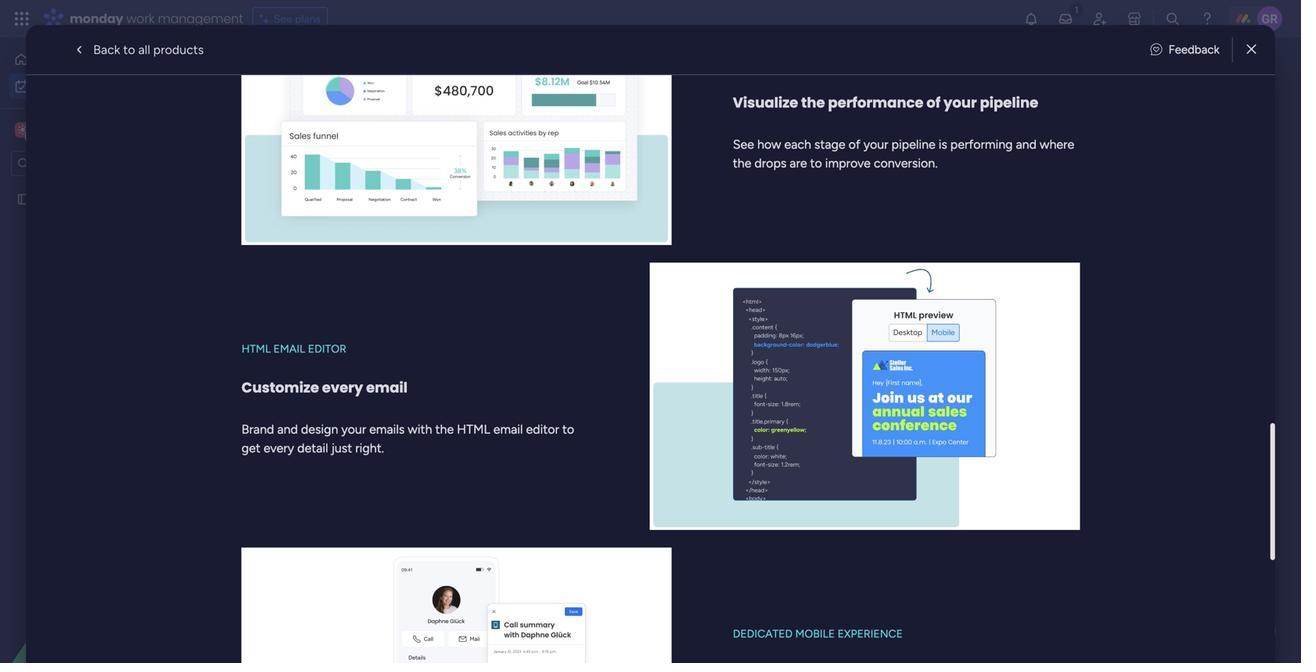 Task type: describe. For each thing, give the bounding box(es) containing it.
brand and design your emails with the html email editor to get every detail just right.
[[242, 422, 574, 456]]

improve
[[826, 156, 871, 170]]

feedback link
[[1151, 37, 1220, 62]]

html email editor
[[242, 342, 346, 355]]

where
[[1040, 137, 1075, 152]]

1 horizontal spatial of
[[927, 93, 941, 113]]

to inside button
[[123, 42, 135, 57]]

right.
[[355, 441, 384, 456]]

the inside see how each stage of your pipeline is performing and where the drops are to improve conversion.
[[733, 156, 752, 170]]

every inside brand and design your emails with the html email editor to get every detail just right.
[[264, 441, 294, 456]]

email inside brand and design your emails with the html email editor to get every detail just right.
[[494, 422, 523, 437]]

editor
[[308, 342, 346, 355]]

each
[[785, 137, 812, 152]]

monday marketplace image
[[1127, 11, 1143, 27]]

visualize the performance of your pipeline
[[733, 93, 1039, 113]]

2 horizontal spatial the
[[801, 93, 825, 113]]

v2 user feedback image
[[1151, 41, 1163, 59]]

help image
[[1200, 11, 1216, 27]]

performing
[[951, 137, 1013, 152]]

work
[[126, 10, 155, 27]]

see plans
[[274, 12, 321, 25]]

editor
[[526, 422, 559, 437]]

0 vertical spatial every
[[322, 378, 363, 398]]

are
[[790, 156, 807, 170]]

the inside brand and design your emails with the html email editor to get every detail just right.
[[435, 422, 454, 437]]

with
[[408, 422, 432, 437]]

detail
[[297, 441, 328, 456]]

of inside see how each stage of your pipeline is performing and where the drops are to improve conversion.
[[849, 137, 861, 152]]

performance
[[828, 93, 924, 113]]

brand
[[242, 422, 274, 437]]

visualize
[[733, 93, 798, 113]]

feedback
[[1169, 42, 1220, 57]]

management
[[158, 10, 243, 27]]

public board image
[[16, 192, 31, 207]]

back to all products
[[93, 42, 204, 57]]

stage
[[815, 137, 846, 152]]

update feed image
[[1058, 11, 1074, 27]]

1 horizontal spatial pipeline
[[980, 93, 1039, 113]]



Task type: vqa. For each thing, say whether or not it's contained in the screenshot.
"Conversion."
yes



Task type: locate. For each thing, give the bounding box(es) containing it.
greg robinson image
[[1258, 6, 1283, 31]]

0 horizontal spatial and
[[277, 422, 298, 437]]

email
[[273, 342, 305, 355]]

0 horizontal spatial email
[[366, 378, 408, 398]]

1 horizontal spatial the
[[733, 156, 752, 170]]

1 image
[[1070, 1, 1084, 18]]

dedicated
[[733, 627, 793, 640]]

1 horizontal spatial and
[[1016, 137, 1037, 152]]

to
[[123, 42, 135, 57], [810, 156, 822, 170], [562, 422, 574, 437]]

select product image
[[14, 11, 30, 27]]

lottie animation element
[[0, 505, 200, 663]]

see
[[274, 12, 292, 25], [733, 137, 754, 152]]

0 horizontal spatial html
[[242, 342, 271, 355]]

drops
[[755, 156, 787, 170]]

monday
[[70, 10, 123, 27]]

0 vertical spatial of
[[927, 93, 941, 113]]

of up improve
[[849, 137, 861, 152]]

1 vertical spatial the
[[733, 156, 752, 170]]

1 vertical spatial your
[[864, 137, 889, 152]]

your up is
[[944, 93, 977, 113]]

workspace image
[[15, 121, 31, 139], [17, 121, 28, 139]]

1 vertical spatial of
[[849, 137, 861, 152]]

0 vertical spatial and
[[1016, 137, 1037, 152]]

and inside brand and design your emails with the html email editor to get every detail just right.
[[277, 422, 298, 437]]

the right with
[[435, 422, 454, 437]]

1 horizontal spatial every
[[322, 378, 363, 398]]

to inside see how each stage of your pipeline is performing and where the drops are to improve conversion.
[[810, 156, 822, 170]]

get
[[242, 441, 260, 456]]

of
[[927, 93, 941, 113], [849, 137, 861, 152]]

see inside see how each stage of your pipeline is performing and where the drops are to improve conversion.
[[733, 137, 754, 152]]

1 horizontal spatial your
[[864, 137, 889, 152]]

0 horizontal spatial pipeline
[[892, 137, 936, 152]]

html right with
[[457, 422, 490, 437]]

plans
[[295, 12, 321, 25]]

0 horizontal spatial see
[[274, 12, 292, 25]]

lottie animation image
[[0, 505, 200, 663]]

back to all products button
[[59, 34, 216, 65]]

all
[[138, 42, 150, 57]]

to left all
[[123, 42, 135, 57]]

1 workspace image from the left
[[15, 121, 31, 139]]

your inside brand and design your emails with the html email editor to get every detail just right.
[[341, 422, 366, 437]]

email left editor
[[494, 422, 523, 437]]

the left drops
[[733, 156, 752, 170]]

0 horizontal spatial the
[[435, 422, 454, 437]]

how
[[758, 137, 781, 152]]

the up each
[[801, 93, 825, 113]]

dedicated mobile experience
[[733, 627, 903, 640]]

1 vertical spatial email
[[494, 422, 523, 437]]

list box
[[0, 183, 200, 424]]

see for see plans
[[274, 12, 292, 25]]

to right editor
[[562, 422, 574, 437]]

products
[[153, 42, 204, 57]]

0 horizontal spatial your
[[341, 422, 366, 437]]

to inside brand and design your emails with the html email editor to get every detail just right.
[[562, 422, 574, 437]]

0 horizontal spatial to
[[123, 42, 135, 57]]

1 horizontal spatial html
[[457, 422, 490, 437]]

back
[[93, 42, 120, 57]]

your
[[944, 93, 977, 113], [864, 137, 889, 152], [341, 422, 366, 437]]

monday work management
[[70, 10, 243, 27]]

customize
[[242, 378, 319, 398]]

2 horizontal spatial to
[[810, 156, 822, 170]]

2 vertical spatial the
[[435, 422, 454, 437]]

1 vertical spatial html
[[457, 422, 490, 437]]

1 horizontal spatial email
[[494, 422, 523, 437]]

every
[[322, 378, 363, 398], [264, 441, 294, 456]]

experience
[[838, 627, 903, 640]]

emails
[[369, 422, 405, 437]]

0 horizontal spatial every
[[264, 441, 294, 456]]

see how each stage of your pipeline is performing and where the drops are to improve conversion.
[[733, 137, 1075, 170]]

pipeline
[[980, 93, 1039, 113], [892, 137, 936, 152]]

every right "get"
[[264, 441, 294, 456]]

0 vertical spatial pipeline
[[980, 93, 1039, 113]]

html
[[242, 342, 271, 355], [457, 422, 490, 437]]

html inside brand and design your emails with the html email editor to get every detail just right.
[[457, 422, 490, 437]]

0 vertical spatial html
[[242, 342, 271, 355]]

is
[[939, 137, 948, 152]]

1 horizontal spatial to
[[562, 422, 574, 437]]

conversion.
[[874, 156, 938, 170]]

1 horizontal spatial see
[[733, 137, 754, 152]]

1 vertical spatial to
[[810, 156, 822, 170]]

pipeline inside see how each stage of your pipeline is performing and where the drops are to improve conversion.
[[892, 137, 936, 152]]

html left email
[[242, 342, 271, 355]]

mobile
[[796, 627, 835, 640]]

customize every email
[[242, 378, 408, 398]]

0 vertical spatial your
[[944, 93, 977, 113]]

option
[[0, 185, 200, 188]]

every down editor
[[322, 378, 363, 398]]

your up just
[[341, 422, 366, 437]]

2 horizontal spatial your
[[944, 93, 977, 113]]

0 vertical spatial the
[[801, 93, 825, 113]]

email up emails
[[366, 378, 408, 398]]

1 vertical spatial see
[[733, 137, 754, 152]]

and
[[1016, 137, 1037, 152], [277, 422, 298, 437]]

the
[[801, 93, 825, 113], [733, 156, 752, 170], [435, 422, 454, 437]]

close image
[[1248, 44, 1257, 55]]

1 vertical spatial every
[[264, 441, 294, 456]]

0 horizontal spatial of
[[849, 137, 861, 152]]

see for see how each stage of your pipeline is performing and where the drops are to improve conversion.
[[733, 137, 754, 152]]

design
[[301, 422, 338, 437]]

2 vertical spatial to
[[562, 422, 574, 437]]

1 vertical spatial and
[[277, 422, 298, 437]]

and right the 'brand'
[[277, 422, 298, 437]]

to right are
[[810, 156, 822, 170]]

of up is
[[927, 93, 941, 113]]

your inside see how each stage of your pipeline is performing and where the drops are to improve conversion.
[[864, 137, 889, 152]]

see left how
[[733, 137, 754, 152]]

2 vertical spatial your
[[341, 422, 366, 437]]

and inside see how each stage of your pipeline is performing and where the drops are to improve conversion.
[[1016, 137, 1037, 152]]

0 vertical spatial see
[[274, 12, 292, 25]]

pipeline up the "performing"
[[980, 93, 1039, 113]]

and left where
[[1016, 137, 1037, 152]]

see left plans
[[274, 12, 292, 25]]

your up improve
[[864, 137, 889, 152]]

see plans button
[[253, 7, 328, 31]]

email
[[366, 378, 408, 398], [494, 422, 523, 437]]

notifications image
[[1024, 11, 1040, 27]]

search everything image
[[1166, 11, 1181, 27]]

2 workspace image from the left
[[17, 121, 28, 139]]

see inside button
[[274, 12, 292, 25]]

1 vertical spatial pipeline
[[892, 137, 936, 152]]

invite members image
[[1093, 11, 1108, 27]]

just
[[331, 441, 352, 456]]

0 vertical spatial to
[[123, 42, 135, 57]]

0 vertical spatial email
[[366, 378, 408, 398]]

pipeline up conversion. at right top
[[892, 137, 936, 152]]



